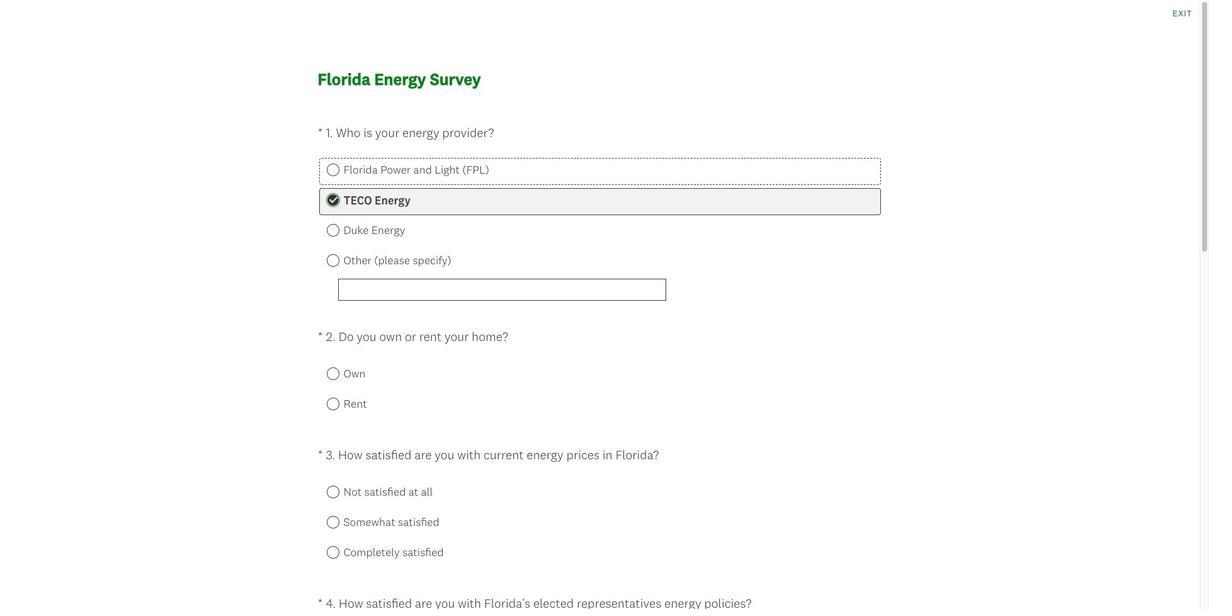 Task type: describe. For each thing, give the bounding box(es) containing it.
Other (please specify) text field
[[338, 279, 666, 301]]



Task type: vqa. For each thing, say whether or not it's contained in the screenshot.
the leftmost PRODUCTS ICON
no



